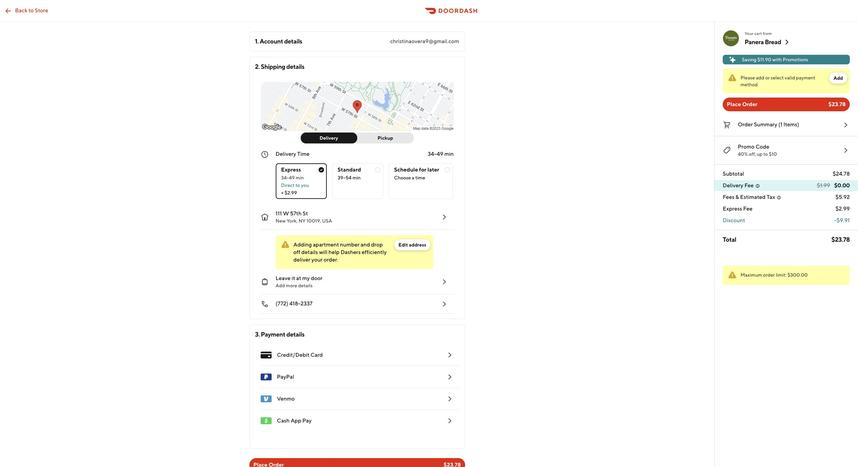 Task type: locate. For each thing, give the bounding box(es) containing it.
and
[[361, 242, 370, 248]]

york,
[[287, 218, 298, 224]]

status
[[723, 69, 851, 94]]

2 horizontal spatial min
[[445, 151, 454, 157]]

place order
[[727, 101, 758, 108]]

cash app pay
[[277, 418, 312, 424]]

estimated
[[741, 194, 766, 201]]

min for 34–49 min
[[445, 151, 454, 157]]

will
[[319, 249, 328, 256]]

your cart from
[[745, 31, 772, 36]]

number
[[340, 242, 360, 248]]

none radio containing standard
[[332, 164, 383, 199]]

0 horizontal spatial 34–49
[[281, 175, 295, 181]]

34–49 inside 34–49 min direct to you + $2.99
[[281, 175, 295, 181]]

my
[[303, 275, 310, 282]]

34–49 for 34–49 min
[[428, 151, 444, 157]]

app
[[291, 418, 302, 424]]

menu
[[255, 345, 460, 432]]

2. shipping details
[[255, 63, 305, 70]]

2 vertical spatial to
[[296, 183, 300, 188]]

promo code 40% off, up to $10
[[738, 144, 778, 157]]

order right place
[[743, 101, 758, 108]]

0 vertical spatial $2.99
[[285, 190, 297, 196]]

you
[[301, 183, 309, 188]]

bread
[[765, 38, 782, 46]]

menu containing credit/debit card
[[255, 345, 460, 432]]

418-
[[290, 301, 301, 307]]

40%
[[738, 152, 748, 157]]

add new payment method image
[[446, 417, 454, 425]]

maximum
[[741, 273, 763, 278]]

2 horizontal spatial delivery
[[723, 182, 744, 189]]

total
[[723, 236, 737, 243]]

tax
[[767, 194, 776, 201]]

usa
[[322, 218, 332, 224]]

to right back
[[29, 7, 34, 14]]

0 vertical spatial 34–49
[[428, 151, 444, 157]]

+
[[281, 190, 284, 196]]

1 vertical spatial to
[[764, 152, 769, 157]]

to inside 34–49 min direct to you + $2.99
[[296, 183, 300, 188]]

$2.99 down direct
[[285, 190, 297, 196]]

store
[[35, 7, 48, 14]]

34–49 up later
[[428, 151, 444, 157]]

34–49 up direct
[[281, 175, 295, 181]]

None radio
[[276, 164, 327, 199], [389, 164, 453, 199], [276, 164, 327, 199], [389, 164, 453, 199]]

111
[[276, 210, 282, 217]]

add
[[834, 75, 844, 81], [276, 283, 285, 289]]

fee down fees & estimated
[[744, 206, 753, 212]]

status containing please add or select valid payment method
[[723, 69, 851, 94]]

10019,
[[307, 218, 321, 224]]

0 horizontal spatial min
[[296, 175, 304, 181]]

w
[[283, 210, 289, 217]]

1 horizontal spatial min
[[353, 175, 361, 181]]

details down my
[[298, 283, 313, 289]]

option group
[[276, 158, 454, 199]]

0 horizontal spatial to
[[29, 7, 34, 14]]

1 horizontal spatial express
[[723, 206, 743, 212]]

111 w 57th st new york,  ny 10019,  usa
[[276, 210, 332, 224]]

fees & estimated
[[723, 194, 766, 201]]

express inside option group
[[281, 167, 301, 173]]

0 vertical spatial delivery
[[320, 135, 338, 141]]

express up discount
[[723, 206, 743, 212]]

0 vertical spatial fee
[[745, 182, 754, 189]]

2 vertical spatial add new payment method image
[[446, 395, 454, 404]]

1 vertical spatial add
[[276, 283, 285, 289]]

add inside leave it at my door add more details
[[276, 283, 285, 289]]

promotions
[[783, 57, 809, 62]]

2. shipping
[[255, 63, 285, 70]]

3 add new payment method image from the top
[[446, 395, 454, 404]]

order
[[743, 101, 758, 108], [738, 121, 753, 128]]

details right 2. shipping
[[287, 63, 305, 70]]

time
[[298, 151, 310, 157]]

more
[[286, 283, 297, 289]]

0 vertical spatial add
[[834, 75, 844, 81]]

option group containing express
[[276, 158, 454, 199]]

-$9.91
[[835, 217, 851, 224]]

panera bread link
[[745, 38, 791, 46]]

$23.78 down -$9.91
[[832, 236, 851, 243]]

0 horizontal spatial express
[[281, 167, 301, 173]]

1 horizontal spatial to
[[296, 183, 300, 188]]

34–49 min
[[428, 151, 454, 157]]

$23.78 down 'add' button
[[829, 101, 846, 108]]

delivery
[[320, 135, 338, 141], [276, 151, 296, 157], [723, 182, 744, 189]]

&
[[736, 194, 740, 201]]

add right payment
[[834, 75, 844, 81]]

0 vertical spatial $23.78
[[829, 101, 846, 108]]

add down 'leave'
[[276, 283, 285, 289]]

2 horizontal spatial to
[[764, 152, 769, 157]]

min inside radio
[[353, 175, 361, 181]]

express
[[281, 167, 301, 173], [723, 206, 743, 212]]

$0.00
[[835, 182, 851, 189]]

3. payment
[[255, 331, 286, 338]]

details for 1. account details
[[284, 38, 302, 45]]

add new payment method image for venmo
[[446, 395, 454, 404]]

order inside button
[[738, 121, 753, 128]]

None radio
[[332, 164, 383, 199]]

please add or select valid payment method
[[741, 75, 816, 87]]

christinaovera9@gmail.com
[[390, 38, 460, 45]]

add new payment method image for credit/debit card
[[446, 351, 454, 360]]

leave it at my door add more details
[[276, 275, 323, 289]]

1 vertical spatial order
[[738, 121, 753, 128]]

1 vertical spatial delivery
[[276, 151, 296, 157]]

(772) 418-2337
[[276, 301, 313, 307]]

1 horizontal spatial delivery
[[320, 135, 338, 141]]

0 vertical spatial express
[[281, 167, 301, 173]]

edit
[[399, 242, 408, 248]]

min inside 34–49 min direct to you + $2.99
[[296, 175, 304, 181]]

1. account details
[[255, 38, 302, 45]]

for
[[419, 167, 427, 173]]

to inside promo code 40% off, up to $10
[[764, 152, 769, 157]]

credit/debit
[[277, 352, 310, 359]]

your
[[745, 31, 754, 36]]

0 vertical spatial add new payment method image
[[446, 351, 454, 360]]

add new payment method image
[[446, 351, 454, 360], [446, 373, 454, 382], [446, 395, 454, 404]]

choose
[[394, 175, 411, 181]]

fee
[[745, 182, 754, 189], [744, 206, 753, 212]]

direct
[[281, 183, 295, 188]]

new
[[276, 218, 286, 224]]

to right up
[[764, 152, 769, 157]]

2 add new payment method image from the top
[[446, 373, 454, 382]]

time
[[416, 175, 426, 181]]

details down adding
[[302, 249, 318, 256]]

door
[[311, 275, 323, 282]]

34–49
[[428, 151, 444, 157], [281, 175, 295, 181]]

fee up estimated
[[745, 182, 754, 189]]

pickup
[[378, 135, 393, 141]]

back
[[15, 7, 27, 14]]

adding apartment number and drop off details will help dashers efficiently deliver your order. status
[[276, 236, 434, 269]]

1 vertical spatial 34–49
[[281, 175, 295, 181]]

details up credit/debit
[[287, 331, 305, 338]]

Delivery radio
[[301, 133, 357, 144]]

$300.00
[[788, 273, 808, 278]]

delivery inside option
[[320, 135, 338, 141]]

1 horizontal spatial $2.99
[[836, 206, 851, 212]]

1 horizontal spatial 34–49
[[428, 151, 444, 157]]

1 vertical spatial add new payment method image
[[446, 373, 454, 382]]

1 add new payment method image from the top
[[446, 351, 454, 360]]

0 vertical spatial order
[[743, 101, 758, 108]]

details right "1. account"
[[284, 38, 302, 45]]

0 horizontal spatial add
[[276, 283, 285, 289]]

1 horizontal spatial add
[[834, 75, 844, 81]]

please
[[741, 75, 756, 81]]

summary
[[755, 121, 778, 128]]

1 vertical spatial express
[[723, 206, 743, 212]]

delivery time
[[276, 151, 310, 157]]

1 vertical spatial $2.99
[[836, 206, 851, 212]]

57th
[[290, 210, 302, 217]]

limit:
[[777, 273, 787, 278]]

credit/debit card
[[277, 352, 323, 359]]

$23.78
[[829, 101, 846, 108], [832, 236, 851, 243]]

express down delivery time
[[281, 167, 301, 173]]

efficiently
[[362, 249, 387, 256]]

to left you
[[296, 183, 300, 188]]

0 horizontal spatial $2.99
[[285, 190, 297, 196]]

(772)
[[276, 301, 289, 307]]

details inside adding apartment number and drop off details will help dashers efficiently deliver your order.
[[302, 249, 318, 256]]

$2.99 down $5.92
[[836, 206, 851, 212]]

order left summary on the top
[[738, 121, 753, 128]]

add
[[757, 75, 765, 81]]



Task type: vqa. For each thing, say whether or not it's contained in the screenshot.
THE DETAILS
yes



Task type: describe. For each thing, give the bounding box(es) containing it.
cart
[[755, 31, 763, 36]]

show menu image
[[261, 350, 272, 361]]

add inside button
[[834, 75, 844, 81]]

delivery or pickup selector option group
[[301, 133, 414, 144]]

paypal
[[277, 374, 294, 381]]

maximum order limit: $300.00 status
[[723, 266, 851, 285]]

maximum order limit: $300.00
[[741, 273, 808, 278]]

back to store link
[[0, 4, 52, 18]]

standard
[[338, 167, 361, 173]]

pay
[[303, 418, 312, 424]]

venmo
[[277, 396, 295, 402]]

2 vertical spatial delivery
[[723, 182, 744, 189]]

or
[[766, 75, 770, 81]]

schedule for later
[[394, 167, 440, 173]]

order
[[764, 273, 776, 278]]

st
[[303, 210, 308, 217]]

fees
[[723, 194, 735, 201]]

details for 2. shipping details
[[287, 63, 305, 70]]

choose a time
[[394, 175, 426, 181]]

(772) 418-2337 button
[[255, 295, 454, 314]]

later
[[428, 167, 440, 173]]

your
[[312, 257, 323, 263]]

it
[[292, 275, 295, 282]]

add new payment method image for paypal
[[446, 373, 454, 382]]

method
[[741, 82, 758, 87]]

payment
[[797, 75, 816, 81]]

place
[[727, 101, 742, 108]]

1. account
[[255, 38, 283, 45]]

apartment
[[313, 242, 339, 248]]

3. payment details
[[255, 331, 305, 338]]

panera
[[745, 38, 764, 46]]

up
[[757, 152, 763, 157]]

address
[[409, 242, 427, 248]]

Pickup radio
[[353, 133, 414, 144]]

panera bread
[[745, 38, 782, 46]]

leave
[[276, 275, 291, 282]]

schedule
[[394, 167, 418, 173]]

details for 3. payment details
[[287, 331, 305, 338]]

promo
[[738, 144, 755, 150]]

-
[[835, 217, 837, 224]]

details inside leave it at my door add more details
[[298, 283, 313, 289]]

from
[[763, 31, 772, 36]]

off
[[294, 249, 301, 256]]

at
[[296, 275, 301, 282]]

none radio inside option group
[[332, 164, 383, 199]]

adding
[[294, 242, 312, 248]]

items)
[[784, 121, 800, 128]]

1 vertical spatial $23.78
[[832, 236, 851, 243]]

ny
[[299, 218, 306, 224]]

adding apartment number and drop off details will help dashers efficiently deliver your order.
[[294, 242, 387, 263]]

saving
[[743, 57, 757, 62]]

0 horizontal spatial delivery
[[276, 151, 296, 157]]

0 vertical spatial to
[[29, 7, 34, 14]]

saving $11.90 with promotions
[[743, 57, 809, 62]]

deliver
[[294, 257, 311, 263]]

with
[[773, 57, 783, 62]]

express fee
[[723, 206, 753, 212]]

subtotal
[[723, 171, 745, 177]]

edit address button
[[395, 240, 431, 251]]

$11.90
[[758, 57, 772, 62]]

off,
[[749, 152, 756, 157]]

34–49 for 34–49 min direct to you + $2.99
[[281, 175, 295, 181]]

saving $11.90 with promotions button
[[723, 55, 851, 64]]

back to store
[[15, 7, 48, 14]]

$2.99 inside 34–49 min direct to you + $2.99
[[285, 190, 297, 196]]

edit address
[[399, 242, 427, 248]]

(1
[[779, 121, 783, 128]]

discount
[[723, 217, 746, 224]]

$10
[[770, 152, 778, 157]]

$9.91
[[837, 217, 851, 224]]

code
[[756, 144, 770, 150]]

39–54 min
[[338, 175, 361, 181]]

39–54
[[338, 175, 352, 181]]

$1.99
[[818, 182, 831, 189]]

dashers
[[341, 249, 361, 256]]

2337
[[301, 301, 313, 307]]

min for 39–54 min
[[353, 175, 361, 181]]

$5.92
[[836, 194, 851, 201]]

express for express
[[281, 167, 301, 173]]

34–49 min direct to you + $2.99
[[281, 175, 309, 196]]

order summary (1 items) button
[[723, 120, 851, 131]]

card
[[311, 352, 323, 359]]

min for 34–49 min direct to you + $2.99
[[296, 175, 304, 181]]

1 vertical spatial fee
[[744, 206, 753, 212]]

express for express fee
[[723, 206, 743, 212]]



